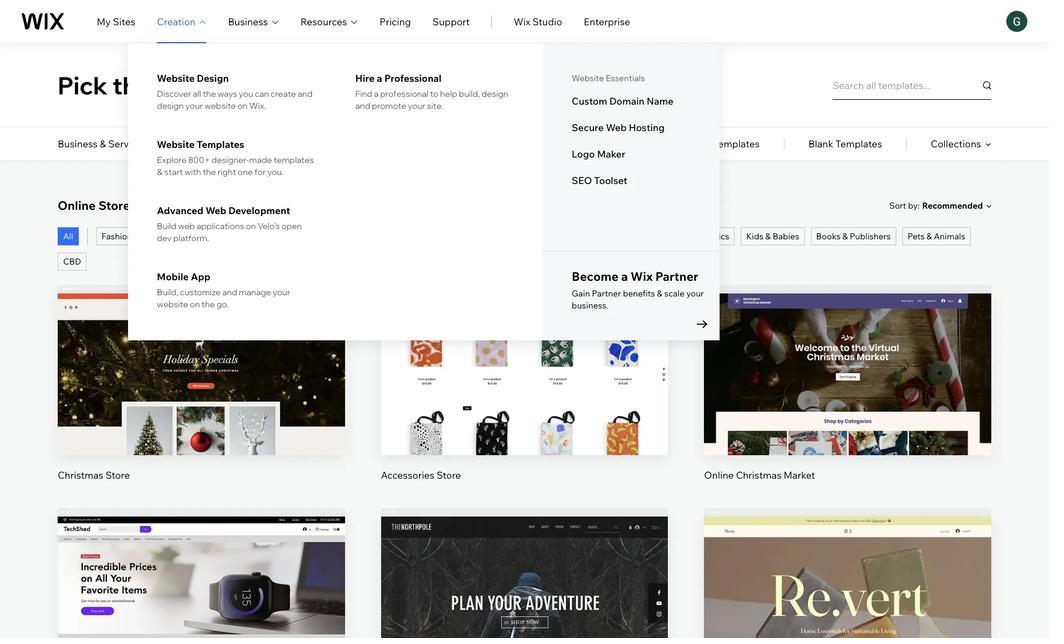 Task type: describe. For each thing, give the bounding box(es) containing it.
0 horizontal spatial partner
[[592, 288, 621, 299]]

business & services
[[58, 138, 147, 150]]

website templates explore 800+ designer-made templates & start with the right one for you.
[[157, 138, 314, 177]]

0 vertical spatial accessories
[[232, 231, 279, 242]]

Search search field
[[833, 71, 992, 100]]

velo's
[[258, 221, 280, 232]]

hire a professional link
[[356, 72, 514, 84]]

online for online christmas market
[[705, 469, 734, 481]]

all
[[193, 88, 201, 99]]

platform.
[[173, 233, 209, 244]]

the inside mobile app build, customize and manage your website on the go.
[[202, 299, 215, 310]]

my
[[97, 15, 111, 27]]

website for design
[[157, 72, 195, 84]]

view button for edit "button" related to online store website templates - backpack store image
[[496, 606, 553, 635]]

find
[[356, 88, 373, 99]]

templates for blank
[[836, 138, 883, 150]]

& for pets
[[927, 231, 933, 242]]

online store website templates - accessories store image
[[381, 294, 669, 455]]

template
[[258, 70, 367, 100]]

& for business
[[100, 138, 106, 150]]

business button
[[228, 14, 279, 29]]

a for →
[[622, 269, 628, 284]]

templates
[[274, 155, 314, 165]]

books & publishers
[[817, 231, 891, 242]]

custom
[[572, 95, 608, 107]]

your inside become a  wix partner gain partner benefits & scale your business. →
[[687, 288, 704, 299]]

dev
[[157, 233, 172, 244]]

go.
[[217, 299, 229, 310]]

website for essentials
[[572, 73, 604, 84]]

& for food
[[547, 231, 552, 242]]

jewelry
[[192, 231, 223, 242]]

all link
[[58, 227, 79, 245]]

a for promote
[[377, 72, 382, 84]]

christmas store group
[[58, 285, 345, 482]]

view button for edit "button" for 'online store website templates - electronics store' image
[[173, 606, 230, 635]]

logo maker
[[572, 148, 626, 160]]

blank templates link
[[809, 128, 883, 160]]

food & drinks link
[[520, 227, 585, 245]]

publishers
[[850, 231, 891, 242]]

my sites link
[[97, 14, 135, 29]]

edit for edit "button" related to online store website templates - backpack store image
[[516, 573, 534, 585]]

advanced web development link
[[157, 205, 316, 217]]

view for view "popup button" within online christmas market group
[[837, 391, 859, 403]]

edit for edit "button" within the christmas store group
[[192, 350, 210, 362]]

my sites
[[97, 15, 135, 27]]

create
[[271, 88, 296, 99]]

blank
[[809, 138, 834, 150]]

creative
[[240, 138, 277, 150]]

edit button for online store website templates - accessories store image
[[496, 342, 553, 371]]

become
[[572, 269, 619, 284]]

design
[[197, 72, 229, 84]]

online store website templates - backpack store image
[[381, 517, 669, 638]]

online store website templates - home goods store image
[[705, 517, 992, 638]]

templates for website
[[197, 138, 244, 150]]

mobile app link
[[157, 271, 316, 283]]

website for templates
[[157, 138, 195, 150]]

jewelry & accessories link
[[186, 227, 285, 245]]

your inside mobile app build, customize and manage your website on the go.
[[273, 287, 290, 298]]

& inside website templates explore 800+ designer-made templates & start with the right one for you.
[[157, 167, 163, 177]]

wix studio
[[514, 15, 563, 27]]

start
[[164, 167, 183, 177]]

blank templates
[[809, 138, 883, 150]]

web for secure
[[606, 122, 627, 134]]

secure web hosting
[[572, 122, 665, 134]]

advanced web development build web applications on velo's open dev platform.
[[157, 205, 302, 244]]

professional
[[385, 72, 442, 84]]

edit button for online store website templates - online christmas market "image"
[[820, 342, 877, 371]]

custom domain name
[[572, 95, 674, 107]]

wix inside become a  wix partner gain partner benefits & scale your business. →
[[631, 269, 653, 284]]

1 christmas from the left
[[58, 469, 103, 481]]

the inside website design discover all the ways you can create and design your website on wix.
[[203, 88, 216, 99]]

design inside website design discover all the ways you can create and design your website on wix.
[[157, 100, 184, 111]]

and inside hire a professional find a professional to help build, design and promote your site.
[[356, 100, 370, 111]]

edit for the online store website templates - home goods store image's edit "button"
[[839, 573, 857, 585]]

cbd
[[63, 256, 81, 267]]

all for all
[[63, 231, 73, 242]]

on inside advanced web development build web applications on velo's open dev platform.
[[246, 221, 256, 232]]

sites
[[113, 15, 135, 27]]

view button for the online store website templates - home goods store image's edit "button"
[[820, 606, 877, 635]]

books & publishers link
[[811, 227, 897, 245]]

discover
[[157, 88, 191, 99]]

seo
[[572, 174, 592, 186]]

collections
[[931, 138, 982, 150]]

profile image image
[[1007, 11, 1028, 32]]

creation group
[[128, 43, 720, 340]]

name
[[647, 95, 674, 107]]

books
[[817, 231, 841, 242]]

applications
[[197, 221, 244, 232]]

& for kids
[[766, 231, 771, 242]]

app
[[191, 271, 211, 283]]

store for accessories store
[[437, 469, 461, 481]]

one
[[238, 167, 253, 177]]

kids & babies link
[[741, 227, 805, 245]]

business for business
[[228, 15, 268, 27]]

wix studio link
[[514, 14, 563, 29]]

advanced
[[157, 205, 204, 217]]

become a  wix partner gain partner benefits & scale your business. →
[[572, 269, 709, 331]]

by:
[[909, 200, 920, 211]]

fashion & clothing link
[[96, 227, 180, 245]]

accessories store
[[381, 469, 461, 481]]

support
[[433, 15, 470, 27]]

with
[[185, 167, 201, 177]]

the left discover
[[112, 70, 152, 100]]

animals
[[935, 231, 966, 242]]

kids & babies
[[747, 231, 800, 242]]

hosting
[[629, 122, 665, 134]]

gain
[[572, 288, 590, 299]]

online christmas market
[[705, 469, 816, 481]]

business for business & services
[[58, 138, 98, 150]]

benefits
[[623, 288, 656, 299]]

2 christmas from the left
[[736, 469, 782, 481]]

pets
[[908, 231, 925, 242]]

enterprise link
[[584, 14, 631, 29]]

web for advanced
[[206, 205, 227, 217]]

professional
[[380, 88, 429, 99]]

drinks
[[554, 231, 579, 242]]

on inside website design discover all the ways you can create and design your website on wix.
[[238, 100, 248, 111]]

build,
[[157, 287, 178, 298]]

your inside website design discover all the ways you can create and design your website on wix.
[[185, 100, 203, 111]]

edit button for online store website templates - christmas store "image"
[[173, 342, 230, 371]]

website templates link
[[157, 138, 316, 150]]

studio
[[533, 15, 563, 27]]

all for all templates
[[700, 138, 711, 150]]

jewelry & accessories
[[192, 231, 279, 242]]

all templates link
[[700, 128, 760, 160]]



Task type: locate. For each thing, give the bounding box(es) containing it.
& inside become a  wix partner gain partner benefits & scale your business. →
[[657, 288, 663, 299]]

right
[[218, 167, 236, 177]]

& right pets
[[927, 231, 933, 242]]

store for online store website templates
[[98, 198, 130, 213]]

customize
[[180, 287, 221, 298]]

web
[[178, 221, 195, 232]]

pick the website template you love
[[58, 70, 476, 100]]

fashion & clothing
[[102, 231, 175, 242]]

view for view "popup button" inside the christmas store group
[[190, 391, 213, 403]]

edit button for 'online store website templates - electronics store' image
[[173, 565, 230, 594]]

&
[[100, 138, 106, 150], [157, 167, 163, 177], [134, 231, 139, 242], [225, 231, 230, 242], [314, 231, 320, 242], [547, 231, 552, 242], [766, 231, 771, 242], [843, 231, 848, 242], [927, 231, 933, 242], [657, 288, 663, 299]]

1 horizontal spatial online
[[705, 469, 734, 481]]

electronics link
[[681, 227, 735, 245]]

christmas store
[[58, 469, 130, 481]]

store for christmas store
[[106, 469, 130, 481]]

the
[[112, 70, 152, 100], [203, 88, 216, 99], [203, 167, 216, 177], [202, 299, 215, 310]]

1 vertical spatial on
[[246, 221, 256, 232]]

edit button for online store website templates - backpack store image
[[496, 565, 553, 594]]

online for online store website templates
[[58, 198, 96, 213]]

1 vertical spatial website
[[157, 299, 188, 310]]

kids
[[747, 231, 764, 242]]

& inside the "food & drinks" link
[[547, 231, 552, 242]]

partner up scale
[[656, 269, 699, 284]]

sort by:
[[890, 200, 920, 211]]

2 horizontal spatial and
[[356, 100, 370, 111]]

scale
[[665, 288, 685, 299]]

& left scale
[[657, 288, 663, 299]]

online store website templates - electronics store image
[[58, 517, 345, 638]]

1 horizontal spatial and
[[298, 88, 313, 99]]

0 vertical spatial website
[[205, 100, 236, 111]]

creation
[[157, 15, 196, 27]]

1 horizontal spatial business
[[228, 15, 268, 27]]

1 vertical spatial web
[[206, 205, 227, 217]]

1 vertical spatial a
[[374, 88, 379, 99]]

categories by subject element
[[58, 128, 429, 160]]

view button inside christmas store group
[[173, 383, 230, 412]]

domain
[[610, 95, 645, 107]]

website inside website templates explore 800+ designer-made templates & start with the right one for you.
[[157, 138, 195, 150]]

0 horizontal spatial all
[[63, 231, 73, 242]]

business inside categories by subject "element"
[[58, 138, 98, 150]]

website inside website design discover all the ways you can create and design your website on wix.
[[205, 100, 236, 111]]

edit button for the online store website templates - home goods store image
[[820, 565, 877, 594]]

website design link
[[157, 72, 316, 84]]

manage
[[239, 287, 271, 298]]

design inside hire a professional find a professional to help build, design and promote your site.
[[482, 88, 509, 99]]

design
[[482, 88, 509, 99], [157, 100, 184, 111]]

1 horizontal spatial partner
[[656, 269, 699, 284]]

& inside fashion & clothing link
[[134, 231, 139, 242]]

0 horizontal spatial wix
[[514, 15, 531, 27]]

website down build, at top left
[[157, 299, 188, 310]]

1 horizontal spatial web
[[606, 122, 627, 134]]

& inside kids & babies link
[[766, 231, 771, 242]]

a up benefits
[[622, 269, 628, 284]]

your down 'all'
[[185, 100, 203, 111]]

edit inside christmas store group
[[192, 350, 210, 362]]

0 vertical spatial all
[[700, 138, 711, 150]]

0 vertical spatial a
[[377, 72, 382, 84]]

business left services
[[58, 138, 98, 150]]

wix left studio
[[514, 15, 531, 27]]

resources
[[301, 15, 347, 27]]

& right books
[[843, 231, 848, 242]]

design down discover
[[157, 100, 184, 111]]

the left 'go.'
[[202, 299, 215, 310]]

seo toolset link
[[572, 174, 691, 186]]

services
[[108, 138, 147, 150]]

accessories
[[232, 231, 279, 242], [381, 469, 435, 481]]

& right the arts
[[314, 231, 320, 242]]

view for view "popup button" related to edit "button" related to online store website templates - backpack store image
[[514, 614, 536, 626]]

all
[[700, 138, 711, 150], [63, 231, 73, 242]]

resources button
[[301, 14, 358, 29]]

the inside website templates explore 800+ designer-made templates & start with the right one for you.
[[203, 167, 216, 177]]

website inside website design discover all the ways you can create and design your website on wix.
[[157, 72, 195, 84]]

business up website design link
[[228, 15, 268, 27]]

store inside categories by subject "element"
[[181, 138, 205, 150]]

edit button inside online christmas market group
[[820, 342, 877, 371]]

logo maker link
[[572, 148, 691, 160]]

website design discover all the ways you can create and design your website on wix.
[[157, 72, 313, 111]]

1 horizontal spatial christmas
[[736, 469, 782, 481]]

and down find
[[356, 100, 370, 111]]

1 horizontal spatial all
[[700, 138, 711, 150]]

generic categories element
[[700, 128, 992, 160]]

web inside advanced web development build web applications on velo's open dev platform.
[[206, 205, 227, 217]]

edit for edit "button" in online christmas market group
[[839, 350, 857, 362]]

0 horizontal spatial christmas
[[58, 469, 103, 481]]

1 vertical spatial business
[[58, 138, 98, 150]]

1 vertical spatial accessories
[[381, 469, 435, 481]]

view button inside online christmas market group
[[820, 383, 877, 412]]

view for view "popup button" for the online store website templates - home goods store image's edit "button"
[[837, 614, 859, 626]]

0 vertical spatial on
[[238, 100, 248, 111]]

0 horizontal spatial accessories
[[232, 231, 279, 242]]

0 vertical spatial partner
[[656, 269, 699, 284]]

a right find
[[374, 88, 379, 99]]

arts & crafts link
[[291, 227, 351, 245]]

open
[[282, 221, 302, 232]]

business
[[228, 15, 268, 27], [58, 138, 98, 150]]

& inside books & publishers link
[[843, 231, 848, 242]]

site.
[[427, 100, 443, 111]]

1 vertical spatial and
[[356, 100, 370, 111]]

love
[[420, 70, 476, 100]]

web up maker
[[606, 122, 627, 134]]

0 horizontal spatial design
[[157, 100, 184, 111]]

on down you
[[238, 100, 248, 111]]

seo toolset
[[572, 174, 628, 186]]

a right hire
[[377, 72, 382, 84]]

wix.
[[249, 100, 266, 111]]

0 vertical spatial business
[[228, 15, 268, 27]]

1 horizontal spatial accessories
[[381, 469, 435, 481]]

development
[[229, 205, 290, 217]]

recommended
[[923, 200, 984, 211]]

and inside website design discover all the ways you can create and design your website on wix.
[[298, 88, 313, 99]]

electronics
[[686, 231, 730, 242]]

food
[[525, 231, 545, 242]]

pick
[[58, 70, 108, 100]]

clothing
[[141, 231, 175, 242]]

market
[[784, 469, 816, 481]]

0 vertical spatial wix
[[514, 15, 531, 27]]

hire a professional find a professional to help build, design and promote your site.
[[356, 72, 509, 111]]

website inside mobile app build, customize and manage your website on the go.
[[157, 299, 188, 310]]

view for view "popup button" related to edit "button" for 'online store website templates - electronics store' image
[[190, 614, 213, 626]]

logo
[[572, 148, 595, 160]]

and inside mobile app build, customize and manage your website on the go.
[[222, 287, 237, 298]]

& inside categories by subject "element"
[[100, 138, 106, 150]]

edit for edit "button" for 'online store website templates - electronics store' image
[[192, 573, 210, 585]]

0 vertical spatial web
[[606, 122, 627, 134]]

edit inside online christmas market group
[[839, 350, 857, 362]]

build,
[[459, 88, 480, 99]]

0 horizontal spatial and
[[222, 287, 237, 298]]

online store website templates - christmas store image
[[58, 294, 345, 455]]

the right 'all'
[[203, 88, 216, 99]]

fashion
[[102, 231, 132, 242]]

0 vertical spatial design
[[482, 88, 509, 99]]

& for fashion
[[134, 231, 139, 242]]

on inside mobile app build, customize and manage your website on the go.
[[190, 299, 200, 310]]

your right manage
[[273, 287, 290, 298]]

wix up benefits
[[631, 269, 653, 284]]

all templates
[[700, 138, 760, 150]]

& for jewelry
[[225, 231, 230, 242]]

secure
[[572, 122, 604, 134]]

online christmas market group
[[705, 285, 992, 482]]

mobile app build, customize and manage your website on the go.
[[157, 271, 290, 310]]

a inside become a  wix partner gain partner benefits & scale your business. →
[[622, 269, 628, 284]]

2 vertical spatial and
[[222, 287, 237, 298]]

mobile
[[157, 271, 189, 283]]

the down 800+
[[203, 167, 216, 177]]

& inside pets & animals link
[[927, 231, 933, 242]]

0 horizontal spatial web
[[206, 205, 227, 217]]

essentials
[[606, 73, 645, 84]]

on down development at the top left
[[246, 221, 256, 232]]

to
[[430, 88, 439, 99]]

web up applications
[[206, 205, 227, 217]]

1 vertical spatial all
[[63, 231, 73, 242]]

accessories inside group
[[381, 469, 435, 481]]

0 horizontal spatial online
[[58, 198, 96, 213]]

view button for edit "button" in online christmas market group
[[820, 383, 877, 412]]

maker
[[597, 148, 626, 160]]

a
[[377, 72, 382, 84], [374, 88, 379, 99], [622, 269, 628, 284]]

help
[[440, 88, 458, 99]]

& right jewelry
[[225, 231, 230, 242]]

& left services
[[100, 138, 106, 150]]

on down customize in the left of the page
[[190, 299, 200, 310]]

can
[[255, 88, 269, 99]]

and
[[298, 88, 313, 99], [356, 100, 370, 111], [222, 287, 237, 298]]

website essentials
[[572, 73, 645, 84]]

1 vertical spatial partner
[[592, 288, 621, 299]]

online inside group
[[705, 469, 734, 481]]

& for arts
[[314, 231, 320, 242]]

0 horizontal spatial business
[[58, 138, 98, 150]]

and up 'go.'
[[222, 287, 237, 298]]

0 vertical spatial and
[[298, 88, 313, 99]]

arts
[[296, 231, 312, 242]]

1 vertical spatial online
[[705, 469, 734, 481]]

view button for edit "button" within the christmas store group
[[173, 383, 230, 412]]

1 horizontal spatial design
[[482, 88, 509, 99]]

& inside jewelry & accessories link
[[225, 231, 230, 242]]

build
[[157, 221, 177, 232]]

design right the build,
[[482, 88, 509, 99]]

templates inside website templates explore 800+ designer-made templates & start with the right one for you.
[[197, 138, 244, 150]]

your right scale
[[687, 288, 704, 299]]

edit for edit "button" inside the the accessories store group
[[516, 350, 534, 362]]

templates for all
[[714, 138, 760, 150]]

1 vertical spatial wix
[[631, 269, 653, 284]]

promote
[[372, 100, 407, 111]]

and right create
[[298, 88, 313, 99]]

business inside popup button
[[228, 15, 268, 27]]

1 horizontal spatial website
[[205, 100, 236, 111]]

pets & animals link
[[903, 227, 971, 245]]

you.
[[268, 167, 284, 177]]

view inside online christmas market group
[[837, 391, 859, 403]]

creation button
[[157, 14, 207, 29]]

your down professional
[[408, 100, 426, 111]]

edit button inside christmas store group
[[173, 342, 230, 371]]

secure web hosting link
[[572, 122, 691, 134]]

view
[[190, 391, 213, 403], [837, 391, 859, 403], [190, 614, 213, 626], [514, 614, 536, 626], [837, 614, 859, 626]]

& right food
[[547, 231, 552, 242]]

& right 'kids'
[[766, 231, 771, 242]]

& left start
[[157, 167, 163, 177]]

& inside arts & crafts link
[[314, 231, 320, 242]]

& right fashion
[[134, 231, 139, 242]]

1 vertical spatial design
[[157, 100, 184, 111]]

online store website templates - online christmas market image
[[705, 294, 992, 455]]

2 vertical spatial a
[[622, 269, 628, 284]]

designer-
[[212, 155, 249, 165]]

accessories store group
[[381, 285, 669, 482]]

crafts
[[322, 231, 346, 242]]

view inside christmas store group
[[190, 391, 213, 403]]

edit inside the accessories store group
[[516, 350, 534, 362]]

website
[[156, 70, 254, 100], [157, 72, 195, 84], [572, 73, 604, 84], [157, 138, 195, 150], [133, 198, 180, 213]]

None search field
[[833, 71, 992, 100]]

1 horizontal spatial wix
[[631, 269, 653, 284]]

0 vertical spatial online
[[58, 198, 96, 213]]

categories. use the left and right arrow keys to navigate the menu element
[[0, 128, 1050, 160]]

2 vertical spatial on
[[190, 299, 200, 310]]

partner up business.
[[592, 288, 621, 299]]

store
[[181, 138, 205, 150], [98, 198, 130, 213], [106, 469, 130, 481], [437, 469, 461, 481]]

& for books
[[843, 231, 848, 242]]

toolset
[[595, 174, 628, 186]]

→
[[696, 313, 709, 331]]

website down ways
[[205, 100, 236, 111]]

0 horizontal spatial website
[[157, 299, 188, 310]]

edit button inside the accessories store group
[[496, 342, 553, 371]]

your inside hire a professional find a professional to help build, design and promote your site.
[[408, 100, 426, 111]]

made
[[249, 155, 272, 165]]

all inside generic categories element
[[700, 138, 711, 150]]

you
[[239, 88, 253, 99]]



Task type: vqa. For each thing, say whether or not it's contained in the screenshot.
Categories. Use the left and right arrow keys to navigate the menu 'element'
yes



